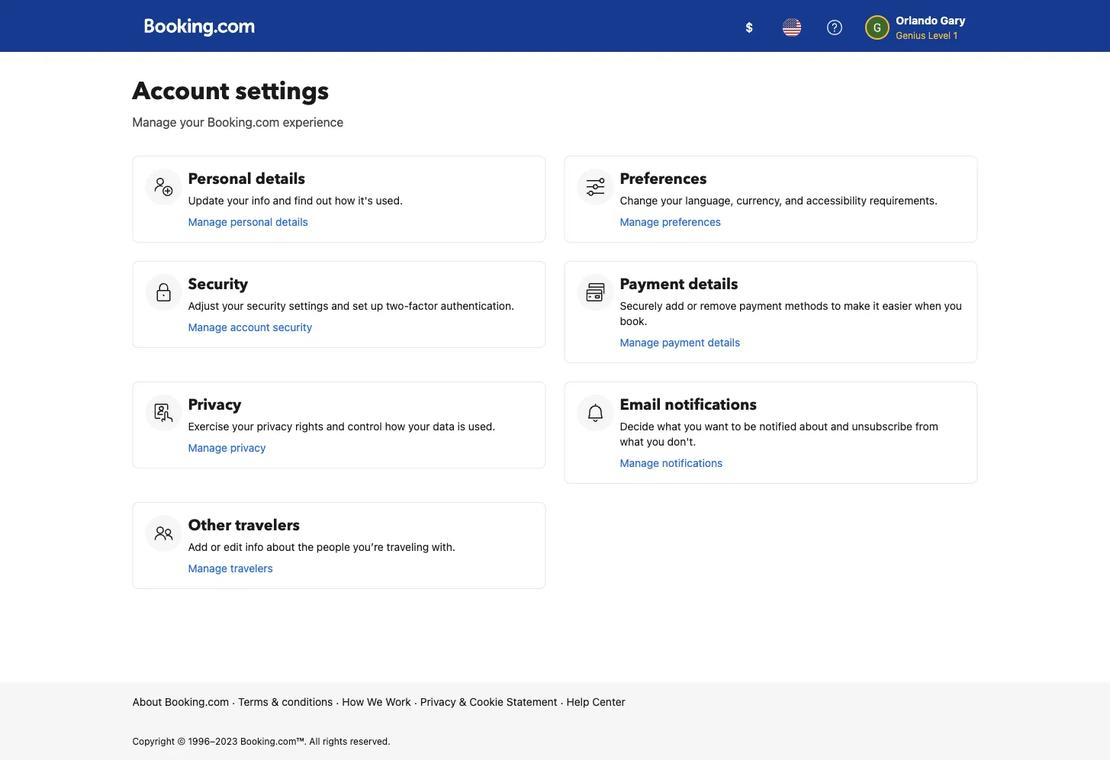 Task type: locate. For each thing, give the bounding box(es) containing it.
notified
[[760, 420, 797, 433]]

traveling
[[387, 541, 429, 553]]

add
[[666, 300, 684, 312]]

& for terms
[[271, 696, 279, 708]]

0 horizontal spatial &
[[271, 696, 279, 708]]

booking.com up personal
[[208, 115, 280, 129]]

manage for other travelers
[[188, 562, 227, 575]]

manage notifications
[[620, 457, 723, 469]]

gary
[[941, 14, 966, 27]]

terms & conditions
[[238, 696, 333, 708]]

and left control
[[326, 420, 345, 433]]

1 vertical spatial used.
[[469, 420, 496, 433]]

privacy for privacy exercise your privacy rights and control how your data is used.
[[188, 395, 241, 416]]

email
[[620, 395, 661, 416]]

manage for personal details
[[188, 216, 227, 228]]

0 vertical spatial privacy
[[257, 420, 293, 433]]

0 vertical spatial you
[[945, 300, 962, 312]]

you
[[945, 300, 962, 312], [684, 420, 702, 433], [647, 435, 665, 448]]

manage for security
[[188, 321, 227, 334]]

your down the security
[[222, 300, 244, 312]]

we
[[367, 696, 383, 708]]

1 & from the left
[[271, 696, 279, 708]]

1 horizontal spatial privacy
[[420, 696, 456, 708]]

personal
[[188, 169, 252, 190]]

0 vertical spatial info
[[252, 194, 270, 207]]

and inside email notifications decide what you want to be notified about and unsubscribe from what you don't.
[[831, 420, 849, 433]]

2 vertical spatial you
[[647, 435, 665, 448]]

about
[[800, 420, 828, 433], [267, 541, 295, 553]]

center
[[592, 696, 626, 708]]

you right when
[[945, 300, 962, 312]]

security adjust your security settings and set up two-factor authentication.
[[188, 274, 515, 312]]

manage down update
[[188, 216, 227, 228]]

payment
[[740, 300, 782, 312], [662, 336, 705, 349]]

about left the
[[267, 541, 295, 553]]

0 horizontal spatial privacy
[[188, 395, 241, 416]]

details down remove
[[708, 336, 741, 349]]

payment inside payment details securely add or remove payment methods to make it easier when you book.
[[740, 300, 782, 312]]

0 horizontal spatial about
[[267, 541, 295, 553]]

rights inside privacy exercise your privacy rights and control how your data is used.
[[295, 420, 324, 433]]

you inside payment details securely add or remove payment methods to make it easier when you book.
[[945, 300, 962, 312]]

and right the currency, at the right of the page
[[786, 194, 804, 207]]

statement
[[507, 696, 558, 708]]

0 vertical spatial payment
[[740, 300, 782, 312]]

manage down account
[[132, 115, 177, 129]]

0 vertical spatial rights
[[295, 420, 324, 433]]

what
[[658, 420, 681, 433], [620, 435, 644, 448]]

0 vertical spatial how
[[335, 194, 355, 207]]

booking.com up ©
[[165, 696, 229, 708]]

when
[[915, 300, 942, 312]]

& left cookie
[[459, 696, 467, 708]]

personal
[[230, 216, 273, 228]]

1 vertical spatial privacy
[[420, 696, 456, 708]]

manage down decide
[[620, 457, 659, 469]]

info
[[252, 194, 270, 207], [245, 541, 264, 553]]

1996–2023
[[188, 736, 238, 747]]

unsubscribe
[[852, 420, 913, 433]]

manage for preferences
[[620, 216, 659, 228]]

1 horizontal spatial what
[[658, 420, 681, 433]]

1 horizontal spatial about
[[800, 420, 828, 433]]

0 vertical spatial travelers
[[235, 515, 300, 536]]

notifications for email
[[665, 395, 757, 416]]

out
[[316, 194, 332, 207]]

travelers
[[235, 515, 300, 536], [230, 562, 273, 575]]

1 horizontal spatial how
[[385, 420, 405, 433]]

you up don't.
[[684, 420, 702, 433]]

security
[[188, 274, 248, 295]]

set
[[353, 300, 368, 312]]

info up personal
[[252, 194, 270, 207]]

& right terms
[[271, 696, 279, 708]]

0 horizontal spatial used.
[[376, 194, 403, 207]]

about inside other travelers add or edit info about the people you're traveling with.
[[267, 541, 295, 553]]

0 horizontal spatial how
[[335, 194, 355, 207]]

0 horizontal spatial you
[[647, 435, 665, 448]]

notifications up want
[[665, 395, 757, 416]]

or left edit
[[211, 541, 221, 553]]

0 horizontal spatial or
[[211, 541, 221, 553]]

notifications inside email notifications decide what you want to be notified about and unsubscribe from what you don't.
[[665, 395, 757, 416]]

factor
[[409, 300, 438, 312]]

info inside personal details update your info and find out how it's used.
[[252, 194, 270, 207]]

security up manage account security
[[247, 300, 286, 312]]

don't.
[[668, 435, 696, 448]]

and inside security adjust your security settings and set up two-factor authentication.
[[331, 300, 350, 312]]

0 vertical spatial privacy
[[188, 395, 241, 416]]

copyright © 1996–2023 booking.com™. all rights reserved.
[[132, 736, 391, 747]]

used. right is
[[469, 420, 496, 433]]

manage down change
[[620, 216, 659, 228]]

manage for privacy
[[188, 442, 227, 454]]

and left set
[[331, 300, 350, 312]]

about
[[132, 696, 162, 708]]

1 vertical spatial or
[[211, 541, 221, 553]]

1
[[954, 30, 958, 40]]

payment down the add
[[662, 336, 705, 349]]

manage inside account settings manage your booking.com experience
[[132, 115, 177, 129]]

booking.com inside account settings manage your booking.com experience
[[208, 115, 280, 129]]

about booking.com
[[132, 696, 229, 708]]

conditions
[[282, 696, 333, 708]]

account
[[132, 75, 229, 108]]

genius
[[896, 30, 926, 40]]

0 horizontal spatial to
[[732, 420, 741, 433]]

travelers down edit
[[230, 562, 273, 575]]

you down decide
[[647, 435, 665, 448]]

and left unsubscribe
[[831, 420, 849, 433]]

1 vertical spatial info
[[245, 541, 264, 553]]

work
[[386, 696, 411, 708]]

1 vertical spatial notifications
[[662, 457, 723, 469]]

manage
[[132, 115, 177, 129], [188, 216, 227, 228], [620, 216, 659, 228], [188, 321, 227, 334], [620, 336, 659, 349], [188, 442, 227, 454], [620, 457, 659, 469], [188, 562, 227, 575]]

what up don't.
[[658, 420, 681, 433]]

security inside security adjust your security settings and set up two-factor authentication.
[[247, 300, 286, 312]]

preferences
[[620, 169, 707, 190]]

and left find
[[273, 194, 291, 207]]

manage down exercise
[[188, 442, 227, 454]]

privacy inside privacy exercise your privacy rights and control how your data is used.
[[188, 395, 241, 416]]

0 vertical spatial what
[[658, 420, 681, 433]]

1 vertical spatial privacy
[[230, 442, 266, 454]]

orlando
[[896, 14, 938, 27]]

terms & conditions link
[[238, 695, 333, 710]]

2 & from the left
[[459, 696, 467, 708]]

travelers inside other travelers add or edit info about the people you're traveling with.
[[235, 515, 300, 536]]

0 vertical spatial to
[[831, 300, 841, 312]]

or right the add
[[687, 300, 698, 312]]

language,
[[686, 194, 734, 207]]

rights right all in the left bottom of the page
[[323, 736, 348, 747]]

1 horizontal spatial you
[[684, 420, 702, 433]]

notifications down don't.
[[662, 457, 723, 469]]

privacy up exercise
[[188, 395, 241, 416]]

security right account
[[273, 321, 312, 334]]

info right edit
[[245, 541, 264, 553]]

and
[[273, 194, 291, 207], [786, 194, 804, 207], [331, 300, 350, 312], [326, 420, 345, 433], [831, 420, 849, 433]]

level
[[929, 30, 951, 40]]

and for preferences
[[786, 194, 804, 207]]

the
[[298, 541, 314, 553]]

your down account
[[180, 115, 204, 129]]

1 horizontal spatial or
[[687, 300, 698, 312]]

travelers for other
[[235, 515, 300, 536]]

1 vertical spatial how
[[385, 420, 405, 433]]

two-
[[386, 300, 409, 312]]

0 vertical spatial booking.com
[[208, 115, 280, 129]]

travelers up edit
[[235, 515, 300, 536]]

0 vertical spatial notifications
[[665, 395, 757, 416]]

and inside privacy exercise your privacy rights and control how your data is used.
[[326, 420, 345, 433]]

settings up experience
[[235, 75, 329, 108]]

privacy inside privacy exercise your privacy rights and control how your data is used.
[[257, 420, 293, 433]]

and inside personal details update your info and find out how it's used.
[[273, 194, 291, 207]]

0 vertical spatial used.
[[376, 194, 403, 207]]

1 vertical spatial booking.com
[[165, 696, 229, 708]]

0 horizontal spatial what
[[620, 435, 644, 448]]

about right notified in the right bottom of the page
[[800, 420, 828, 433]]

manage down add
[[188, 562, 227, 575]]

1 vertical spatial about
[[267, 541, 295, 553]]

your up "manage personal details"
[[227, 194, 249, 207]]

how left it's
[[335, 194, 355, 207]]

1 horizontal spatial &
[[459, 696, 467, 708]]

settings inside account settings manage your booking.com experience
[[235, 75, 329, 108]]

1 vertical spatial travelers
[[230, 562, 273, 575]]

details up find
[[256, 169, 305, 190]]

to inside payment details securely add or remove payment methods to make it easier when you book.
[[831, 300, 841, 312]]

$
[[746, 20, 754, 35]]

accessibility
[[807, 194, 867, 207]]

1 vertical spatial what
[[620, 435, 644, 448]]

1 vertical spatial security
[[273, 321, 312, 334]]

how right control
[[385, 420, 405, 433]]

settings left set
[[289, 300, 329, 312]]

privacy right work
[[420, 696, 456, 708]]

help
[[567, 696, 590, 708]]

1 horizontal spatial used.
[[469, 420, 496, 433]]

about inside email notifications decide what you want to be notified about and unsubscribe from what you don't.
[[800, 420, 828, 433]]

requirements.
[[870, 194, 938, 207]]

your up manage preferences
[[661, 194, 683, 207]]

experience
[[283, 115, 344, 129]]

manage down book.
[[620, 336, 659, 349]]

to left make
[[831, 300, 841, 312]]

1 horizontal spatial payment
[[740, 300, 782, 312]]

rights left control
[[295, 420, 324, 433]]

how
[[335, 194, 355, 207], [385, 420, 405, 433]]

2 horizontal spatial you
[[945, 300, 962, 312]]

cookie
[[470, 696, 504, 708]]

details up remove
[[689, 274, 738, 295]]

1 vertical spatial to
[[732, 420, 741, 433]]

0 vertical spatial security
[[247, 300, 286, 312]]

payment right remove
[[740, 300, 782, 312]]

it
[[874, 300, 880, 312]]

or
[[687, 300, 698, 312], [211, 541, 221, 553]]

1 horizontal spatial to
[[831, 300, 841, 312]]

securely
[[620, 300, 663, 312]]

0 vertical spatial settings
[[235, 75, 329, 108]]

manage down adjust
[[188, 321, 227, 334]]

privacy & cookie statement link
[[420, 695, 558, 710]]

0 vertical spatial or
[[687, 300, 698, 312]]

it's
[[358, 194, 373, 207]]

manage account security
[[188, 321, 312, 334]]

0 vertical spatial about
[[800, 420, 828, 433]]

to left 'be'
[[732, 420, 741, 433]]

privacy for privacy & cookie statement
[[420, 696, 456, 708]]

manage for payment details
[[620, 336, 659, 349]]

1 vertical spatial payment
[[662, 336, 705, 349]]

used. right it's
[[376, 194, 403, 207]]

what down decide
[[620, 435, 644, 448]]

booking.com
[[208, 115, 280, 129], [165, 696, 229, 708]]

privacy
[[188, 395, 241, 416], [420, 696, 456, 708]]

1 vertical spatial settings
[[289, 300, 329, 312]]

&
[[271, 696, 279, 708], [459, 696, 467, 708]]

to
[[831, 300, 841, 312], [732, 420, 741, 433]]

and inside preferences change your language, currency, and accessibility requirements.
[[786, 194, 804, 207]]

your
[[180, 115, 204, 129], [227, 194, 249, 207], [661, 194, 683, 207], [222, 300, 244, 312], [232, 420, 254, 433], [408, 420, 430, 433]]

& for privacy
[[459, 696, 467, 708]]

security
[[247, 300, 286, 312], [273, 321, 312, 334]]

1 vertical spatial you
[[684, 420, 702, 433]]

settings inside security adjust your security settings and set up two-factor authentication.
[[289, 300, 329, 312]]



Task type: vqa. For each thing, say whether or not it's contained in the screenshot.
Security's MANAGE
yes



Task type: describe. For each thing, give the bounding box(es) containing it.
orlando gary genius level 1
[[896, 14, 966, 40]]

change
[[620, 194, 658, 207]]

your inside personal details update your info and find out how it's used.
[[227, 194, 249, 207]]

make
[[844, 300, 871, 312]]

privacy exercise your privacy rights and control how your data is used.
[[188, 395, 496, 433]]

or inside other travelers add or edit info about the people you're traveling with.
[[211, 541, 221, 553]]

want
[[705, 420, 729, 433]]

notifications for manage
[[662, 457, 723, 469]]

about booking.com link
[[132, 695, 229, 710]]

travelers for manage
[[230, 562, 273, 575]]

decide
[[620, 420, 655, 433]]

0 horizontal spatial payment
[[662, 336, 705, 349]]

up
[[371, 300, 383, 312]]

account
[[230, 321, 270, 334]]

privacy & cookie statement
[[420, 696, 558, 708]]

$ button
[[731, 9, 768, 46]]

all
[[309, 736, 320, 747]]

easier
[[883, 300, 912, 312]]

is
[[458, 420, 466, 433]]

with.
[[432, 541, 456, 553]]

used. inside personal details update your info and find out how it's used.
[[376, 194, 403, 207]]

methods
[[785, 300, 829, 312]]

your left data
[[408, 420, 430, 433]]

copyright
[[132, 736, 175, 747]]

and for personal details
[[273, 194, 291, 207]]

payment details securely add or remove payment methods to make it easier when you book.
[[620, 274, 962, 327]]

reserved.
[[350, 736, 391, 747]]

1 vertical spatial rights
[[323, 736, 348, 747]]

from
[[916, 420, 939, 433]]

©
[[177, 736, 186, 747]]

be
[[744, 420, 757, 433]]

details down find
[[276, 216, 308, 228]]

other
[[188, 515, 231, 536]]

email notifications decide what you want to be notified about and unsubscribe from what you don't.
[[620, 395, 939, 448]]

how we work
[[342, 696, 411, 708]]

and for security
[[331, 300, 350, 312]]

manage payment details
[[620, 336, 743, 349]]

people
[[317, 541, 350, 553]]

how
[[342, 696, 364, 708]]

manage personal details
[[188, 216, 308, 228]]

and for privacy
[[326, 420, 345, 433]]

or inside payment details securely add or remove payment methods to make it easier when you book.
[[687, 300, 698, 312]]

adjust
[[188, 300, 219, 312]]

personal details update your info and find out how it's used.
[[188, 169, 403, 207]]

account settings manage your booking.com experience
[[132, 75, 344, 129]]

your inside preferences change your language, currency, and accessibility requirements.
[[661, 194, 683, 207]]

your up the manage privacy
[[232, 420, 254, 433]]

manage travelers
[[188, 562, 273, 575]]

your inside security adjust your security settings and set up two-factor authentication.
[[222, 300, 244, 312]]

edit
[[224, 541, 243, 553]]

find
[[294, 194, 313, 207]]

control
[[348, 420, 382, 433]]

booking.com™.
[[240, 736, 307, 747]]

how inside personal details update your info and find out how it's used.
[[335, 194, 355, 207]]

you're
[[353, 541, 384, 553]]

preferences
[[662, 216, 721, 228]]

payment
[[620, 274, 685, 295]]

details inside payment details securely add or remove payment methods to make it easier when you book.
[[689, 274, 738, 295]]

manage preferences
[[620, 216, 721, 228]]

manage privacy
[[188, 442, 266, 454]]

remove
[[700, 300, 737, 312]]

currency,
[[737, 194, 783, 207]]

data
[[433, 420, 455, 433]]

update
[[188, 194, 224, 207]]

exercise
[[188, 420, 229, 433]]

help center
[[567, 696, 626, 708]]

authentication.
[[441, 300, 515, 312]]

to inside email notifications decide what you want to be notified about and unsubscribe from what you don't.
[[732, 420, 741, 433]]

manage for email notifications
[[620, 457, 659, 469]]

used. inside privacy exercise your privacy rights and control how your data is used.
[[469, 420, 496, 433]]

other travelers add or edit info about the people you're traveling with.
[[188, 515, 456, 553]]

info inside other travelers add or edit info about the people you're traveling with.
[[245, 541, 264, 553]]

help center link
[[567, 695, 626, 710]]

details inside personal details update your info and find out how it's used.
[[256, 169, 305, 190]]

preferences change your language, currency, and accessibility requirements.
[[620, 169, 938, 207]]

how inside privacy exercise your privacy rights and control how your data is used.
[[385, 420, 405, 433]]

terms
[[238, 696, 269, 708]]

your inside account settings manage your booking.com experience
[[180, 115, 204, 129]]

book.
[[620, 315, 648, 327]]

how we work link
[[342, 695, 411, 710]]

add
[[188, 541, 208, 553]]



